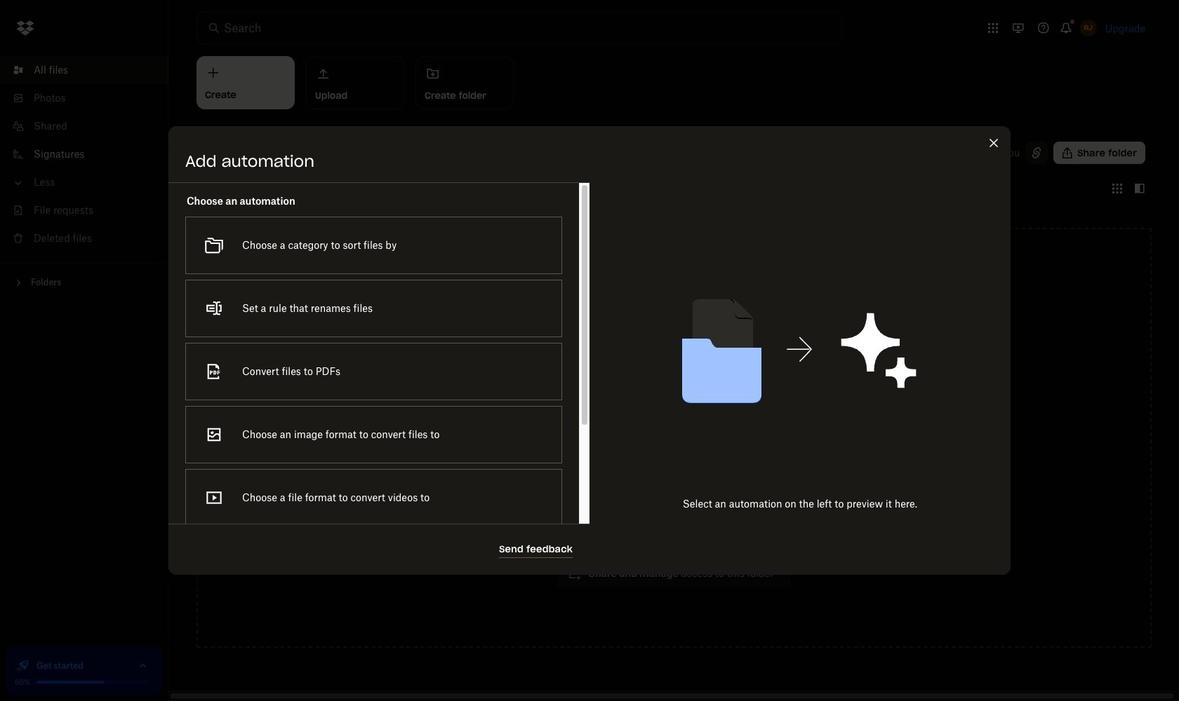 Task type: vqa. For each thing, say whether or not it's contained in the screenshot.
bottommost "Monthly"
no



Task type: locate. For each thing, give the bounding box(es) containing it.
less image
[[11, 176, 25, 190]]

dropbox image
[[11, 14, 39, 42]]

list
[[0, 48, 168, 262]]

list item
[[0, 56, 168, 84]]

dialog
[[168, 126, 1011, 659]]



